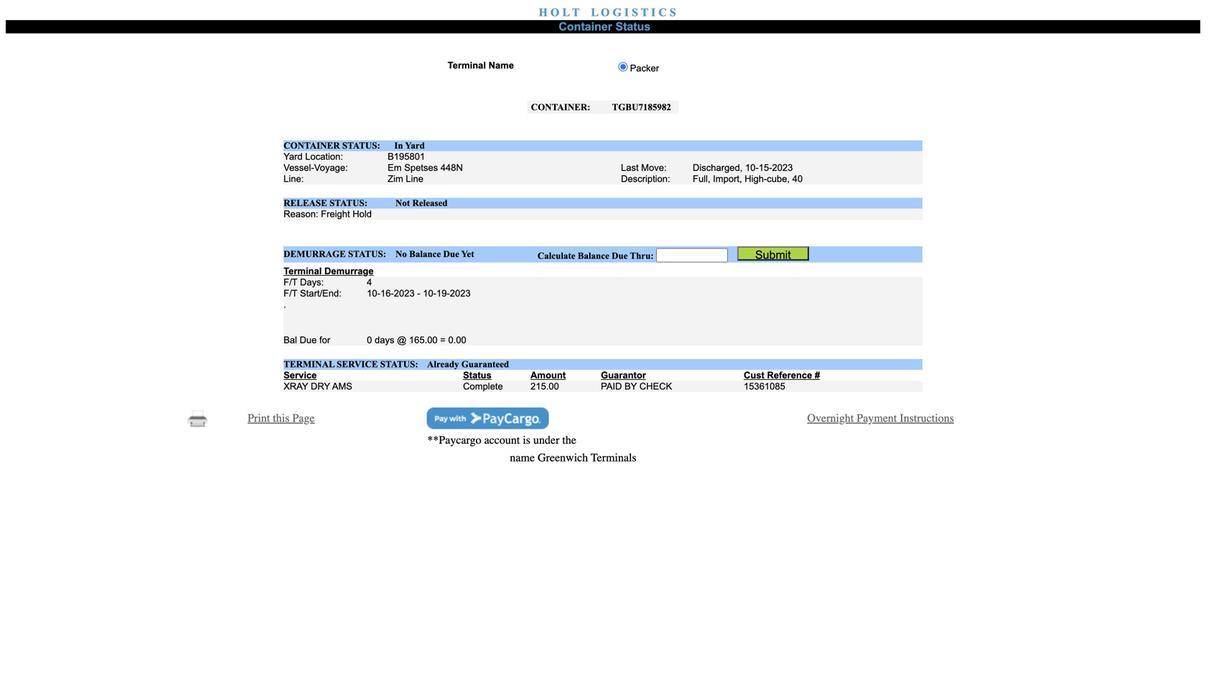 Task type: vqa. For each thing, say whether or not it's contained in the screenshot.
B195402
no



Task type: locate. For each thing, give the bounding box(es) containing it.
0 horizontal spatial o
[[551, 6, 560, 19]]

None radio
[[619, 62, 628, 71]]

1 f/t from the top
[[284, 277, 297, 287]]

not
[[396, 198, 410, 208]]

1 horizontal spatial i
[[651, 6, 656, 19]]

overnight payment instructions link
[[808, 411, 954, 425]]

zim
[[388, 173, 403, 184]]

1 horizontal spatial s
[[670, 6, 676, 19]]

reason:
[[284, 209, 318, 219]]

f/t left days:
[[284, 277, 297, 287]]

0 horizontal spatial i
[[625, 6, 629, 19]]

g
[[613, 6, 622, 19]]

balance right calculate
[[578, 251, 610, 261]]

f/t for f/t start/end:
[[284, 288, 297, 299]]

1 horizontal spatial 2023
[[450, 288, 471, 299]]

h
[[539, 6, 548, 19]]

status inside h          o l t    l o g i s t i c s container          status
[[616, 20, 651, 33]]

i right 'g'
[[625, 6, 629, 19]]

full, import, high-cube, 40
[[693, 173, 803, 184]]

paid
[[601, 381, 622, 392]]

discharged, 10-15-2023
[[693, 162, 793, 173]]

terminal left the name
[[448, 60, 486, 71]]

in
[[394, 140, 403, 151]]

terminal up f/t days:
[[284, 266, 322, 276]]

0.00
[[448, 334, 467, 345]]

last
[[621, 162, 639, 173]]

reference
[[767, 370, 812, 380]]

0 days @ 165.00 = 0.00
[[367, 334, 467, 345]]

15-
[[759, 162, 772, 173]]

ams
[[332, 381, 353, 392]]

already
[[427, 359, 459, 369]]

container:
[[531, 102, 591, 112]]

10-
[[745, 162, 759, 173], [367, 288, 380, 299], [423, 288, 437, 299]]

-
[[417, 288, 420, 299]]

status up complete
[[463, 370, 492, 380]]

o left 'g'
[[601, 6, 610, 19]]

2023 up cube,
[[772, 162, 793, 173]]

due left thru:
[[612, 251, 628, 261]]

page
[[292, 411, 315, 425]]

0 horizontal spatial 10-
[[367, 288, 380, 299]]

10- right -
[[423, 288, 437, 299]]

terminals
[[591, 451, 637, 464]]

10- down 4
[[367, 288, 380, 299]]

None submit
[[737, 246, 809, 261]]

days:
[[300, 277, 324, 287]]

1 horizontal spatial 10-
[[423, 288, 437, 299]]

0 vertical spatial status
[[616, 20, 651, 33]]

2 i from the left
[[651, 6, 656, 19]]

**paycargo account is under the name greenwich terminals
[[427, 433, 637, 464]]

cust
[[744, 370, 765, 380]]

c
[[659, 6, 667, 19]]

1 horizontal spatial yard
[[405, 140, 425, 151]]

print this page link
[[248, 411, 315, 425]]

2 f/t from the top
[[284, 288, 297, 299]]

yet
[[462, 249, 474, 259]]

1 horizontal spatial due
[[443, 249, 459, 259]]

1 horizontal spatial status
[[616, 20, 651, 33]]

tgbu7185982
[[612, 102, 671, 112]]

2023 left -
[[394, 288, 415, 299]]

bal
[[284, 334, 297, 345]]

0 horizontal spatial terminal
[[284, 266, 322, 276]]

1 vertical spatial status
[[463, 370, 492, 380]]

0 horizontal spatial status
[[463, 370, 492, 380]]

i
[[625, 6, 629, 19], [651, 6, 656, 19]]

due left for
[[300, 334, 317, 345]]

1 i from the left
[[625, 6, 629, 19]]

10- up high-
[[745, 162, 759, 173]]

overnight payment instructions
[[808, 411, 954, 425]]

=
[[440, 334, 446, 345]]

balance right no
[[409, 249, 441, 259]]

0 vertical spatial terminal
[[448, 60, 486, 71]]

yard up b195801
[[405, 140, 425, 151]]

448n
[[441, 162, 463, 173]]

guarantor
[[601, 370, 646, 380]]

packer
[[630, 63, 659, 74]]

l
[[562, 6, 570, 19]]

f/t up .
[[284, 288, 297, 299]]

payment
[[857, 411, 897, 425]]

f/t days:
[[284, 277, 324, 287]]

@
[[397, 334, 407, 345]]

0 horizontal spatial yard
[[284, 151, 303, 162]]

yard up 'vessel-'
[[284, 151, 303, 162]]

s left the "t"
[[632, 6, 638, 19]]

s
[[632, 6, 638, 19], [670, 6, 676, 19]]

215.00
[[531, 381, 559, 392]]

s right 'c'
[[670, 6, 676, 19]]

2 horizontal spatial due
[[612, 251, 628, 261]]

b195801
[[388, 151, 425, 162]]

15361085
[[744, 381, 786, 392]]

**paycargo
[[427, 433, 481, 447]]

t    l
[[572, 6, 598, 19]]

1 horizontal spatial o
[[601, 6, 610, 19]]

due
[[443, 249, 459, 259], [612, 251, 628, 261], [300, 334, 317, 345]]

o left the l on the top left of the page
[[551, 6, 560, 19]]

19-
[[437, 288, 450, 299]]

#
[[815, 370, 820, 380]]

account
[[484, 433, 520, 447]]

2023
[[772, 162, 793, 173], [394, 288, 415, 299], [450, 288, 471, 299]]

None text field
[[656, 248, 728, 262]]

service
[[284, 370, 317, 380]]

this
[[273, 411, 290, 425]]

terminal
[[448, 60, 486, 71], [284, 266, 322, 276]]

high-
[[745, 173, 767, 184]]

status down the "t"
[[616, 20, 651, 33]]

f/t
[[284, 277, 297, 287], [284, 288, 297, 299]]

1 vertical spatial terminal
[[284, 266, 322, 276]]

2023 down the yet
[[450, 288, 471, 299]]

complete
[[463, 381, 503, 392]]

due left the yet
[[443, 249, 459, 259]]

0 horizontal spatial s
[[632, 6, 638, 19]]

instructions
[[900, 411, 954, 425]]

terminal name
[[448, 60, 514, 71]]

yard
[[405, 140, 425, 151], [284, 151, 303, 162]]

balance
[[409, 249, 441, 259], [578, 251, 610, 261]]

40
[[793, 173, 803, 184]]

greenwich
[[538, 451, 588, 464]]

dry
[[311, 381, 330, 392]]

2 horizontal spatial 2023
[[772, 162, 793, 173]]

terminal for terminal name
[[448, 60, 486, 71]]

release status:            not released reason: freight hold
[[284, 198, 448, 219]]

2 o from the left
[[601, 6, 610, 19]]

i right the "t"
[[651, 6, 656, 19]]

165.00
[[409, 334, 438, 345]]

1 horizontal spatial terminal
[[448, 60, 486, 71]]



Task type: describe. For each thing, give the bounding box(es) containing it.
1 o from the left
[[551, 6, 560, 19]]

location:
[[305, 151, 343, 162]]

xray
[[284, 381, 308, 392]]

days
[[375, 334, 395, 345]]

discharged,
[[693, 162, 743, 173]]

print this page
[[248, 411, 315, 425]]

by
[[625, 381, 637, 392]]

cube,
[[767, 173, 790, 184]]

0 horizontal spatial balance
[[409, 249, 441, 259]]

1 horizontal spatial balance
[[578, 251, 610, 261]]

demurrage
[[284, 249, 346, 259]]

16-
[[380, 288, 394, 299]]

check
[[640, 381, 672, 392]]

4
[[367, 277, 372, 287]]

container
[[284, 140, 340, 151]]

the
[[563, 433, 577, 447]]

line
[[406, 173, 424, 184]]

guaranteed
[[462, 359, 509, 369]]

em
[[388, 162, 402, 173]]

service
[[337, 359, 378, 369]]

is
[[523, 433, 531, 447]]

print
[[248, 411, 270, 425]]

yard location:
[[284, 151, 343, 162]]

demurrage status:       no balance due yet
[[284, 249, 474, 259]]

.
[[284, 299, 286, 310]]

line:
[[284, 173, 304, 184]]

vessel-
[[284, 162, 314, 173]]

import,
[[713, 173, 742, 184]]

last move:
[[621, 162, 667, 173]]

under
[[533, 433, 560, 447]]

calculate
[[538, 251, 576, 261]]

terminal service status:      already guaranteed
[[284, 359, 509, 369]]

f/t for f/t days:
[[284, 277, 297, 287]]

voyage:
[[314, 162, 348, 173]]

2 horizontal spatial 10-
[[745, 162, 759, 173]]

h          o l t    l o g i s t i c s container          status
[[539, 6, 676, 33]]

xray dry ams
[[284, 381, 353, 392]]

0 horizontal spatial 2023
[[394, 288, 415, 299]]

no
[[396, 249, 407, 259]]

thru:
[[630, 251, 654, 261]]

terminal demurrage
[[284, 266, 374, 276]]

hold
[[353, 209, 372, 219]]

f/t start/end:
[[284, 288, 342, 299]]

spetses
[[404, 162, 438, 173]]

calculate balance due thru:
[[538, 251, 656, 261]]

container
[[559, 20, 612, 33]]

freight
[[321, 209, 350, 219]]

container status:      in yard
[[284, 140, 425, 151]]

em spetses 448n
[[388, 162, 463, 173]]

overnight
[[808, 411, 854, 425]]

vessel-voyage:
[[284, 162, 348, 173]]

description:
[[621, 173, 670, 184]]

0
[[367, 334, 372, 345]]

full,
[[693, 173, 711, 184]]

zim line
[[388, 173, 424, 184]]

demurrage
[[324, 266, 374, 276]]

move:
[[641, 162, 667, 173]]

start/end:
[[300, 288, 342, 299]]

terminal
[[284, 359, 335, 369]]

1 s from the left
[[632, 6, 638, 19]]

terminal for terminal demurrage
[[284, 266, 322, 276]]

10-16-2023  -  10-19-2023
[[367, 288, 471, 299]]

paid by check
[[601, 381, 672, 392]]

bal due for
[[284, 334, 330, 345]]

2 s from the left
[[670, 6, 676, 19]]

0 horizontal spatial due
[[300, 334, 317, 345]]

t
[[641, 6, 649, 19]]

released
[[412, 198, 448, 208]]

release
[[284, 198, 327, 208]]



